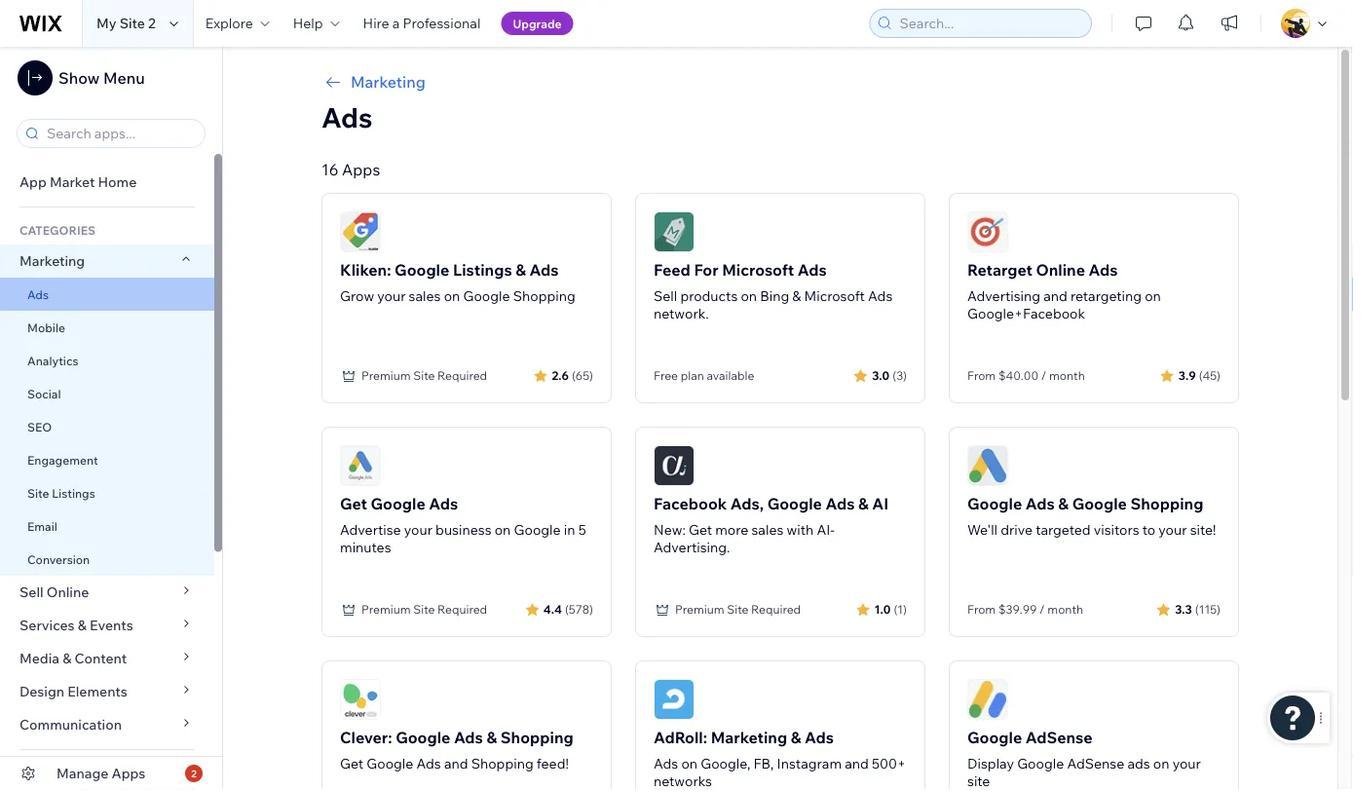 Task type: describe. For each thing, give the bounding box(es) containing it.
site inside sidebar 'element'
[[27, 486, 49, 500]]

premium site required for listings
[[362, 368, 487, 383]]

1 vertical spatial marketing link
[[0, 245, 214, 278]]

& inside google ads & google shopping we'll drive targeted visitors to your site!
[[1059, 494, 1069, 514]]

we'll
[[968, 521, 998, 538]]

on for get google ads
[[495, 521, 511, 538]]

google,
[[701, 755, 751, 772]]

app
[[19, 173, 47, 191]]

conversion
[[27, 552, 90, 567]]

hire a professional
[[363, 15, 481, 32]]

feed
[[654, 260, 691, 280]]

premium for facebook
[[675, 602, 725, 617]]

site for get google ads
[[413, 602, 435, 617]]

market
[[50, 173, 95, 191]]

communication
[[19, 716, 125, 733]]

premium site required for google
[[675, 602, 801, 617]]

home
[[98, 173, 137, 191]]

2.6
[[552, 368, 569, 383]]

clever: google ads & shopping logo image
[[340, 679, 381, 720]]

professional
[[403, 15, 481, 32]]

kliken: google listings & ads grow your sales on google shopping
[[340, 260, 576, 305]]

& inside kliken: google listings & ads grow your sales on google shopping
[[516, 260, 526, 280]]

your inside kliken: google listings & ads grow your sales on google shopping
[[377, 287, 406, 305]]

services
[[19, 617, 75, 634]]

engagement link
[[0, 443, 214, 477]]

Search... field
[[894, 10, 1086, 37]]

shopping inside kliken: google listings & ads grow your sales on google shopping
[[513, 287, 576, 305]]

1.0 (1)
[[875, 602, 907, 616]]

ads link
[[0, 278, 214, 311]]

kliken:
[[340, 260, 391, 280]]

online for sell
[[47, 584, 89, 601]]

services & events
[[19, 617, 133, 634]]

(3)
[[893, 368, 907, 383]]

and inside adroll: marketing & ads ads on google, fb, instagram and 500+ networks
[[845, 755, 869, 772]]

/ for advertising
[[1042, 368, 1047, 383]]

media & content
[[19, 650, 127, 667]]

online for retarget
[[1036, 260, 1086, 280]]

retarget
[[968, 260, 1033, 280]]

advertising
[[968, 287, 1041, 305]]

elements
[[67, 683, 128, 700]]

seo
[[27, 420, 52, 434]]

seo link
[[0, 410, 214, 443]]

on inside adroll: marketing & ads ads on google, fb, instagram and 500+ networks
[[682, 755, 698, 772]]

clever: google ads & shopping get google ads and shopping feed!
[[340, 728, 574, 772]]

a
[[393, 15, 400, 32]]

manage apps
[[57, 765, 146, 782]]

site
[[968, 773, 991, 790]]

required for listings
[[438, 368, 487, 383]]

plan
[[681, 368, 704, 383]]

bing
[[760, 287, 790, 305]]

sell online
[[19, 584, 89, 601]]

engagement
[[27, 453, 98, 467]]

free plan available
[[654, 368, 755, 383]]

marketing inside adroll: marketing & ads ads on google, fb, instagram and 500+ networks
[[711, 728, 788, 747]]

google inside facebook ads, google ads & ai new: get more sales with ai- advertising.
[[768, 494, 822, 514]]

adroll: marketing & ads ads on google, fb, instagram and 500+ networks
[[654, 728, 906, 790]]

site listings
[[27, 486, 95, 500]]

facebook ads, google ads & ai logo image
[[654, 445, 695, 486]]

feed!
[[537, 755, 569, 772]]

site listings link
[[0, 477, 214, 510]]

ads inside google ads & google shopping we'll drive targeted visitors to your site!
[[1026, 494, 1055, 514]]

marketing inside sidebar 'element'
[[19, 252, 85, 269]]

mobile link
[[0, 311, 214, 344]]

get google ads logo image
[[340, 445, 381, 486]]

manage
[[57, 765, 109, 782]]

$40.00
[[999, 368, 1039, 383]]

sell online link
[[0, 576, 214, 609]]

fb,
[[754, 755, 774, 772]]

ads
[[1128, 755, 1151, 772]]

sell inside feed for microsoft ads sell products on bing & microsoft ads network.
[[654, 287, 678, 305]]

design elements
[[19, 683, 128, 700]]

upgrade button
[[501, 12, 574, 35]]

available
[[707, 368, 755, 383]]

/ for google
[[1040, 602, 1045, 617]]

1 horizontal spatial microsoft
[[805, 287, 865, 305]]

help
[[293, 15, 323, 32]]

& inside facebook ads, google ads & ai new: get more sales with ai- advertising.
[[859, 494, 869, 514]]

to
[[1143, 521, 1156, 538]]

communication link
[[0, 708, 214, 742]]

design
[[19, 683, 64, 700]]

apps for 16 apps
[[342, 160, 380, 179]]

show menu
[[58, 68, 145, 88]]

& inside feed for microsoft ads sell products on bing & microsoft ads network.
[[793, 287, 802, 305]]

ads inside retarget online ads advertising and retargeting on google+facebook
[[1089, 260, 1118, 280]]

my site 2
[[96, 15, 156, 32]]

events
[[90, 617, 133, 634]]

required for ads
[[438, 602, 487, 617]]

500+
[[872, 755, 906, 772]]

minutes
[[340, 539, 391, 556]]

0 vertical spatial adsense
[[1026, 728, 1093, 747]]

$39.99
[[999, 602, 1037, 617]]

google+facebook
[[968, 305, 1086, 322]]

display
[[968, 755, 1014, 772]]

from for retarget online ads
[[968, 368, 996, 383]]

get inside the get google ads advertise your business on google in 5 minutes
[[340, 494, 367, 514]]

ai
[[873, 494, 889, 514]]

app market home
[[19, 173, 137, 191]]

google adsense logo image
[[968, 679, 1009, 720]]

ads inside the get google ads advertise your business on google in 5 minutes
[[429, 494, 458, 514]]



Task type: vqa. For each thing, say whether or not it's contained in the screenshot.
Media & Content Link
yes



Task type: locate. For each thing, give the bounding box(es) containing it.
0 vertical spatial listings
[[453, 260, 512, 280]]

feed for microsoft ads logo image
[[654, 211, 695, 252]]

on up networks
[[682, 755, 698, 772]]

0 vertical spatial from
[[968, 368, 996, 383]]

0 vertical spatial sales
[[409, 287, 441, 305]]

2 vertical spatial get
[[340, 755, 364, 772]]

google
[[395, 260, 450, 280], [463, 287, 510, 305], [371, 494, 426, 514], [768, 494, 822, 514], [968, 494, 1022, 514], [1073, 494, 1127, 514], [514, 521, 561, 538], [396, 728, 451, 747], [968, 728, 1022, 747], [367, 755, 414, 772], [1018, 755, 1064, 772]]

2 right 'manage apps'
[[191, 767, 197, 780]]

sales left with in the bottom of the page
[[752, 521, 784, 538]]

and left the 500+
[[845, 755, 869, 772]]

premium down minutes
[[362, 602, 411, 617]]

Search apps... field
[[41, 120, 199, 147]]

2 horizontal spatial marketing
[[711, 728, 788, 747]]

on right retargeting
[[1145, 287, 1162, 305]]

grow
[[340, 287, 374, 305]]

1 vertical spatial microsoft
[[805, 287, 865, 305]]

3.0 (3)
[[872, 368, 907, 383]]

4.4
[[544, 602, 562, 616]]

and left feed!
[[444, 755, 468, 772]]

site for facebook ads, google ads & ai
[[727, 602, 749, 617]]

1 vertical spatial from
[[968, 602, 996, 617]]

visitors
[[1094, 521, 1140, 538]]

products
[[681, 287, 738, 305]]

premium down advertising.
[[675, 602, 725, 617]]

premium site required
[[362, 368, 487, 383], [362, 602, 487, 617], [675, 602, 801, 617]]

(578)
[[565, 602, 593, 616]]

online down conversion
[[47, 584, 89, 601]]

microsoft
[[722, 260, 794, 280], [805, 287, 865, 305]]

get inside facebook ads, google ads & ai new: get more sales with ai- advertising.
[[689, 521, 712, 538]]

2 vertical spatial marketing
[[711, 728, 788, 747]]

shopping up 2.6
[[513, 287, 576, 305]]

0 horizontal spatial marketing
[[19, 252, 85, 269]]

apps inside sidebar 'element'
[[112, 765, 146, 782]]

1 vertical spatial sell
[[19, 584, 44, 601]]

ads,
[[731, 494, 764, 514]]

premium
[[362, 368, 411, 383], [362, 602, 411, 617], [675, 602, 725, 617]]

apps right manage
[[112, 765, 146, 782]]

1 vertical spatial online
[[47, 584, 89, 601]]

hire
[[363, 15, 389, 32]]

sales inside kliken: google listings & ads grow your sales on google shopping
[[409, 287, 441, 305]]

content
[[75, 650, 127, 667]]

0 horizontal spatial marketing link
[[0, 245, 214, 278]]

sidebar element
[[0, 47, 223, 790]]

0 horizontal spatial 2
[[148, 15, 156, 32]]

month for advertising
[[1050, 368, 1085, 383]]

3.9
[[1179, 368, 1196, 383]]

facebook ads, google ads & ai new: get more sales with ai- advertising.
[[654, 494, 889, 556]]

0 horizontal spatial microsoft
[[722, 260, 794, 280]]

google ads & google shopping we'll drive targeted visitors to your site!
[[968, 494, 1217, 538]]

2 right my
[[148, 15, 156, 32]]

get inside clever: google ads & shopping get google ads and shopping feed!
[[340, 755, 364, 772]]

your right grow
[[377, 287, 406, 305]]

month for google
[[1048, 602, 1084, 617]]

clever:
[[340, 728, 392, 747]]

1 vertical spatial /
[[1040, 602, 1045, 617]]

1 horizontal spatial listings
[[453, 260, 512, 280]]

explore
[[205, 15, 253, 32]]

google ads & google shopping logo image
[[968, 445, 1009, 486]]

on right business
[[495, 521, 511, 538]]

0 horizontal spatial apps
[[112, 765, 146, 782]]

apps for manage apps
[[112, 765, 146, 782]]

3.0
[[872, 368, 890, 383]]

0 vertical spatial microsoft
[[722, 260, 794, 280]]

1 vertical spatial marketing
[[19, 252, 85, 269]]

marketing up fb,
[[711, 728, 788, 747]]

kliken: google listings & ads logo image
[[340, 211, 381, 252]]

analytics link
[[0, 344, 214, 377]]

show menu button
[[18, 60, 145, 96]]

on right grow
[[444, 287, 460, 305]]

email link
[[0, 510, 214, 543]]

/ right the $40.00
[[1042, 368, 1047, 383]]

design elements link
[[0, 675, 214, 708]]

from left $39.99
[[968, 602, 996, 617]]

2.6 (65)
[[552, 368, 593, 383]]

sell up network.
[[654, 287, 678, 305]]

0 vertical spatial get
[[340, 494, 367, 514]]

instagram
[[777, 755, 842, 772]]

sell
[[654, 287, 678, 305], [19, 584, 44, 601]]

& inside clever: google ads & shopping get google ads and shopping feed!
[[487, 728, 497, 747]]

1 horizontal spatial and
[[845, 755, 869, 772]]

adroll:
[[654, 728, 708, 747]]

listings
[[453, 260, 512, 280], [52, 486, 95, 500]]

1.0
[[875, 602, 891, 616]]

0 vertical spatial online
[[1036, 260, 1086, 280]]

app market home link
[[0, 166, 214, 199]]

1 horizontal spatial sales
[[752, 521, 784, 538]]

1 horizontal spatial online
[[1036, 260, 1086, 280]]

2
[[148, 15, 156, 32], [191, 767, 197, 780]]

on for retarget online ads
[[1145, 287, 1162, 305]]

your right to
[[1159, 521, 1187, 538]]

1 horizontal spatial apps
[[342, 160, 380, 179]]

social link
[[0, 377, 214, 410]]

1 vertical spatial sales
[[752, 521, 784, 538]]

2 horizontal spatial and
[[1044, 287, 1068, 305]]

premium site required for ads
[[362, 602, 487, 617]]

listings inside sidebar 'element'
[[52, 486, 95, 500]]

for
[[694, 260, 719, 280]]

required for google
[[751, 602, 801, 617]]

premium for get
[[362, 602, 411, 617]]

online up retargeting
[[1036, 260, 1086, 280]]

online inside sell online link
[[47, 584, 89, 601]]

marketing
[[351, 72, 426, 92], [19, 252, 85, 269], [711, 728, 788, 747]]

month right the $40.00
[[1050, 368, 1085, 383]]

sell up the "services"
[[19, 584, 44, 601]]

on left bing
[[741, 287, 757, 305]]

targeted
[[1036, 521, 1091, 538]]

shopping left feed!
[[471, 755, 534, 772]]

1 vertical spatial get
[[689, 521, 712, 538]]

media & content link
[[0, 642, 214, 675]]

on inside feed for microsoft ads sell products on bing & microsoft ads network.
[[741, 287, 757, 305]]

categories
[[19, 223, 96, 237]]

ads inside kliken: google listings & ads grow your sales on google shopping
[[530, 260, 559, 280]]

(115)
[[1196, 602, 1221, 616]]

and inside retarget online ads advertising and retargeting on google+facebook
[[1044, 287, 1068, 305]]

email
[[27, 519, 57, 534]]

from $39.99 / month
[[968, 602, 1084, 617]]

analytics
[[27, 353, 78, 368]]

1 horizontal spatial 2
[[191, 767, 197, 780]]

mobile
[[27, 320, 65, 335]]

retargeting
[[1071, 287, 1142, 305]]

1 vertical spatial apps
[[112, 765, 146, 782]]

and up "google+facebook"
[[1044, 287, 1068, 305]]

/ right $39.99
[[1040, 602, 1045, 617]]

on inside google adsense display google adsense ads on your site
[[1154, 755, 1170, 772]]

networks
[[654, 773, 712, 790]]

shopping up feed!
[[501, 728, 574, 747]]

free
[[654, 368, 678, 383]]

retarget online ads logo image
[[968, 211, 1009, 252]]

0 vertical spatial /
[[1042, 368, 1047, 383]]

on inside retarget online ads advertising and retargeting on google+facebook
[[1145, 287, 1162, 305]]

2 inside sidebar 'element'
[[191, 767, 197, 780]]

required down with in the bottom of the page
[[751, 602, 801, 617]]

1 vertical spatial 2
[[191, 767, 197, 780]]

from for google ads & google shopping
[[968, 602, 996, 617]]

and
[[1044, 287, 1068, 305], [444, 755, 468, 772], [845, 755, 869, 772]]

marketing down a
[[351, 72, 426, 92]]

microsoft right bing
[[805, 287, 865, 305]]

facebook
[[654, 494, 727, 514]]

sell inside sidebar 'element'
[[19, 584, 44, 601]]

social
[[27, 386, 61, 401]]

month right $39.99
[[1048, 602, 1084, 617]]

listings inside kliken: google listings & ads grow your sales on google shopping
[[453, 260, 512, 280]]

0 vertical spatial sell
[[654, 287, 678, 305]]

1 vertical spatial listings
[[52, 486, 95, 500]]

ads
[[322, 100, 373, 134], [530, 260, 559, 280], [798, 260, 827, 280], [1089, 260, 1118, 280], [27, 287, 49, 302], [868, 287, 893, 305], [429, 494, 458, 514], [826, 494, 855, 514], [1026, 494, 1055, 514], [454, 728, 483, 747], [805, 728, 834, 747], [417, 755, 441, 772], [654, 755, 679, 772]]

your left business
[[404, 521, 433, 538]]

conversion link
[[0, 543, 214, 576]]

get up advertising.
[[689, 521, 712, 538]]

(45)
[[1199, 368, 1221, 383]]

shopping inside google ads & google shopping we'll drive targeted visitors to your site!
[[1131, 494, 1204, 514]]

advertise
[[340, 521, 401, 538]]

and inside clever: google ads & shopping get google ads and shopping feed!
[[444, 755, 468, 772]]

0 vertical spatial marketing link
[[322, 70, 1240, 94]]

from $40.00 / month
[[968, 368, 1085, 383]]

online inside retarget online ads advertising and retargeting on google+facebook
[[1036, 260, 1086, 280]]

media
[[19, 650, 59, 667]]

on for feed for microsoft ads
[[741, 287, 757, 305]]

0 horizontal spatial online
[[47, 584, 89, 601]]

network.
[[654, 305, 709, 322]]

on right ads
[[1154, 755, 1170, 772]]

adroll: marketing & ads logo image
[[654, 679, 695, 720]]

on
[[444, 287, 460, 305], [741, 287, 757, 305], [1145, 287, 1162, 305], [495, 521, 511, 538], [682, 755, 698, 772], [1154, 755, 1170, 772]]

ads inside sidebar 'element'
[[27, 287, 49, 302]]

1 from from the top
[[968, 368, 996, 383]]

get up advertise
[[340, 494, 367, 514]]

your inside google adsense display google adsense ads on your site
[[1173, 755, 1201, 772]]

more
[[716, 521, 749, 538]]

0 vertical spatial month
[[1050, 368, 1085, 383]]

your inside the get google ads advertise your business on google in 5 minutes
[[404, 521, 433, 538]]

premium for kliken:
[[362, 368, 411, 383]]

get down clever:
[[340, 755, 364, 772]]

2 from from the top
[[968, 602, 996, 617]]

menu
[[103, 68, 145, 88]]

microsoft up bing
[[722, 260, 794, 280]]

3.3 (115)
[[1175, 602, 1221, 616]]

premium down grow
[[362, 368, 411, 383]]

& inside adroll: marketing & ads ads on google, fb, instagram and 500+ networks
[[791, 728, 802, 747]]

0 horizontal spatial listings
[[52, 486, 95, 500]]

16
[[322, 160, 339, 179]]

services & events link
[[0, 609, 214, 642]]

google adsense display google adsense ads on your site
[[968, 728, 1201, 790]]

marketing down categories
[[19, 252, 85, 269]]

on inside kliken: google listings & ads grow your sales on google shopping
[[444, 287, 460, 305]]

site!
[[1191, 521, 1217, 538]]

1 vertical spatial month
[[1048, 602, 1084, 617]]

on inside the get google ads advertise your business on google in 5 minutes
[[495, 521, 511, 538]]

0 vertical spatial marketing
[[351, 72, 426, 92]]

ads inside facebook ads, google ads & ai new: get more sales with ai- advertising.
[[826, 494, 855, 514]]

required down business
[[438, 602, 487, 617]]

site for kliken: google listings & ads
[[413, 368, 435, 383]]

0 horizontal spatial and
[[444, 755, 468, 772]]

1 horizontal spatial sell
[[654, 287, 678, 305]]

with
[[787, 521, 814, 538]]

sales right grow
[[409, 287, 441, 305]]

0 vertical spatial apps
[[342, 160, 380, 179]]

(1)
[[894, 602, 907, 616]]

sales inside facebook ads, google ads & ai new: get more sales with ai- advertising.
[[752, 521, 784, 538]]

your inside google ads & google shopping we'll drive targeted visitors to your site!
[[1159, 521, 1187, 538]]

my
[[96, 15, 116, 32]]

your right ads
[[1173, 755, 1201, 772]]

shopping up to
[[1131, 494, 1204, 514]]

1 vertical spatial adsense
[[1068, 755, 1125, 772]]

business
[[436, 521, 492, 538]]

get google ads advertise your business on google in 5 minutes
[[340, 494, 586, 556]]

1 horizontal spatial marketing link
[[322, 70, 1240, 94]]

apps right the 16
[[342, 160, 380, 179]]

on for google adsense
[[1154, 755, 1170, 772]]

required down kliken: google listings & ads grow your sales on google shopping
[[438, 368, 487, 383]]

upgrade
[[513, 16, 562, 31]]

1 horizontal spatial marketing
[[351, 72, 426, 92]]

0 horizontal spatial sell
[[19, 584, 44, 601]]

0 horizontal spatial sales
[[409, 287, 441, 305]]

0 vertical spatial 2
[[148, 15, 156, 32]]

drive
[[1001, 521, 1033, 538]]

show
[[58, 68, 100, 88]]

from left the $40.00
[[968, 368, 996, 383]]

3.3
[[1175, 602, 1193, 616]]

in
[[564, 521, 575, 538]]

apps
[[342, 160, 380, 179], [112, 765, 146, 782]]



